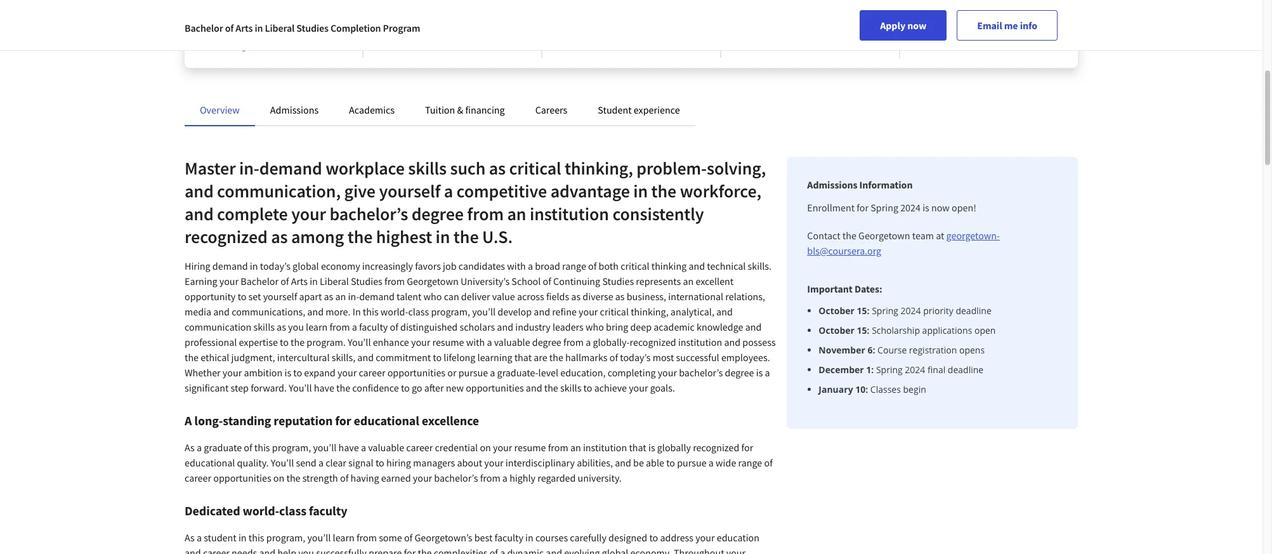Task type: describe. For each thing, give the bounding box(es) containing it.
of right earn
[[225, 22, 234, 34]]

and inside 'engage in group discussions with professors and peers.'
[[425, 28, 439, 39]]

2 horizontal spatial studies
[[603, 275, 634, 288]]

as right fields
[[572, 290, 581, 303]]

0 horizontal spatial on
[[273, 472, 285, 484]]

your down distinguished
[[411, 336, 431, 348]]

to down education, at the bottom of the page
[[584, 382, 593, 394]]

deliver
[[461, 290, 490, 303]]

have inside the hiring demand in today's global economy increasingly favors job candidates with a broad range of both critical thinking and technical skills. earning your bachelor of arts in liberal studies from georgetown university's school of continuing studies represents an excellent opportunity to set yourself apart as an in-demand talent who can deliver value across fields as diverse as business, international relations, media and communications, and more. in this world-class program, you'll develop and refine your critical thinking, analytical, and communication skills as you learn from a faculty of distinguished scholars and industry leaders who bring deep academic knowledge and professional expertise to the program. you'll enhance your resume with a valuable degree from a globally-recognized institution and possess the ethical judgment, intercultural skills, and commitment to lifelong learning that are the hallmarks of today's most successful employees. whether your ambition is to expand your career opportunities or pursue a graduate-level education, completing your bachelor's degree is a significant step forward. you'll have the confidence to go after new opportunities and the skills to achieve your goals.
[[314, 382, 334, 394]]

and right skills,
[[358, 351, 374, 364]]

and down develop
[[497, 321, 514, 333]]

student experience link
[[598, 103, 680, 116]]

fields
[[547, 290, 570, 303]]

education
[[717, 531, 760, 544]]

evolving
[[564, 547, 600, 554]]

of down the globally-
[[610, 351, 618, 364]]

1 horizontal spatial educational
[[354, 413, 420, 428]]

you'll inside the hiring demand in today's global economy increasingly favors job candidates with a broad range of both critical thinking and technical skills. earning your bachelor of arts in liberal studies from georgetown university's school of continuing studies represents an excellent opportunity to set yourself apart as an in-demand talent who can deliver value across fields as diverse as business, international relations, media and communications, and more. in this world-class program, you'll develop and refine your critical thinking, analytical, and communication skills as you learn from a faculty of distinguished scholars and industry leaders who bring deep academic knowledge and professional expertise to the program. you'll enhance your resume with a valuable degree from a globally-recognized institution and possess the ethical judgment, intercultural skills, and commitment to lifelong learning that are the hallmarks of today's most successful employees. whether your ambition is to expand your career opportunities or pursue a graduate-level education, completing your bachelor's degree is a significant step forward. you'll have the confidence to go after new opportunities and the skills to achieve your goals.
[[472, 305, 496, 318]]

continuing inside earn your credential from georgetown university school of continuing studies.
[[205, 41, 246, 52]]

the down level
[[544, 382, 558, 394]]

of down broad
[[543, 275, 552, 288]]

and left complete
[[185, 180, 214, 202]]

important dates:
[[808, 282, 883, 295]]

1 vertical spatial demand
[[213, 260, 248, 272]]

deep
[[631, 321, 652, 333]]

and down master
[[185, 202, 214, 225]]

in up job
[[436, 225, 450, 248]]

have inside as a graduate of this program, you'll have a valuable career credential on your resume from an institution that is globally recognized for educational quality. you'll send a clear signal to hiring managers about your interdisciplinary abilities, and be able to pursue a wide range of career opportunities on the strength of having earned your bachelor's from a highly regarded university.
[[339, 441, 359, 454]]

classes
[[871, 383, 901, 395]]

for inside learn when and where it works best for you.
[[742, 28, 752, 39]]

you inside the hiring demand in today's global economy increasingly favors job candidates with a broad range of both critical thinking and technical skills. earning your bachelor of arts in liberal studies from georgetown university's school of continuing studies represents an excellent opportunity to set yourself apart as an in-demand talent who can deliver value across fields as diverse as business, international relations, media and communications, and more. in this world-class program, you'll develop and refine your critical thinking, analytical, and communication skills as you learn from a faculty of distinguished scholars and industry leaders who bring deep academic knowledge and professional expertise to the program. you'll enhance your resume with a valuable degree from a globally-recognized institution and possess the ethical judgment, intercultural skills, and commitment to lifelong learning that are the hallmarks of today's most successful employees. whether your ambition is to expand your career opportunities or pursue a graduate-level education, completing your bachelor's degree is a significant step forward. you'll have the confidence to go after new opportunities and the skills to achieve your goals.
[[288, 321, 304, 333]]

deadline for spring 2024 priority deadline
[[956, 305, 992, 317]]

across
[[517, 290, 544, 303]]

from down increasingly
[[385, 275, 405, 288]]

economy
[[321, 260, 360, 272]]

october for october 15: scholarship applications open
[[819, 324, 855, 336]]

earning
[[185, 275, 217, 288]]

in up apart
[[310, 275, 318, 288]]

in up the studies.
[[255, 22, 263, 34]]

of left the both
[[588, 260, 597, 272]]

as right diverse
[[616, 290, 625, 303]]

hiring
[[185, 260, 211, 272]]

candidates
[[459, 260, 505, 272]]

in up set
[[250, 260, 258, 272]]

to left hiring
[[376, 456, 385, 469]]

highest
[[376, 225, 432, 248]]

1 horizontal spatial now
[[932, 201, 950, 214]]

graduate
[[204, 441, 242, 454]]

pursue inside the hiring demand in today's global economy increasingly favors job candidates with a broad range of both critical thinking and technical skills. earning your bachelor of arts in liberal studies from georgetown university's school of continuing studies represents an excellent opportunity to set yourself apart as an in-demand talent who can deliver value across fields as diverse as business, international relations, media and communications, and more. in this world-class program, you'll develop and refine your critical thinking, analytical, and communication skills as you learn from a faculty of distinguished scholars and industry leaders who bring deep academic knowledge and professional expertise to the program. you'll enhance your resume with a valuable degree from a globally-recognized institution and possess the ethical judgment, intercultural skills, and commitment to lifelong learning that are the hallmarks of today's most successful employees. whether your ambition is to expand your career opportunities or pursue a graduate-level education, completing your bachelor's degree is a significant step forward. you'll have the confidence to go after new opportunities and the skills to achieve your goals.
[[459, 366, 488, 379]]

0 vertical spatial arts
[[236, 22, 253, 34]]

academic
[[654, 321, 695, 333]]

2024 for is
[[901, 201, 921, 214]]

workforce,
[[680, 180, 762, 202]]

educational inside as a graduate of this program, you'll have a valuable career credential on your resume from an institution that is globally recognized for educational quality. you'll send a clear signal to hiring managers about your interdisciplinary abilities, and be able to pursue a wide range of career opportunities on the strength of having earned your bachelor's from a highly regarded university.
[[185, 456, 235, 469]]

to down intercultural
[[293, 366, 302, 379]]

0 horizontal spatial studies
[[297, 22, 329, 34]]

bachelor's inside as a graduate of this program, you'll have a valuable career credential on your resume from an institution that is globally recognized for educational quality. you'll send a clear signal to hiring managers about your interdisciplinary abilities, and be able to pursue a wide range of career opportunities on the strength of having earned your bachelor's from a highly regarded university.
[[434, 472, 478, 484]]

to left the go
[[401, 382, 410, 394]]

and up possess
[[746, 321, 762, 333]]

the up bls@coursera.org
[[843, 229, 857, 242]]

1 vertical spatial you'll
[[289, 382, 312, 394]]

professional
[[185, 336, 237, 348]]

learn when and where it works best for you.
[[742, 15, 875, 39]]

tuition
[[425, 103, 455, 116]]

information
[[860, 178, 913, 191]]

as up more.
[[324, 290, 333, 303]]

global inside the hiring demand in today's global economy increasingly favors job candidates with a broad range of both critical thinking and technical skills. earning your bachelor of arts in liberal studies from georgetown university's school of continuing studies represents an excellent opportunity to set yourself apart as an in-demand talent who can deliver value across fields as diverse as business, international relations, media and communications, and more. in this world-class program, you'll develop and refine your critical thinking, analytical, and communication skills as you learn from a faculty of distinguished scholars and industry leaders who bring deep academic knowledge and professional expertise to the program. you'll enhance your resume with a valuable degree from a globally-recognized institution and possess the ethical judgment, intercultural skills, and commitment to lifelong learning that are the hallmarks of today's most successful employees. whether your ambition is to expand your career opportunities or pursue a graduate-level education, completing your bachelor's degree is a significant step forward. you'll have the confidence to go after new opportunities and the skills to achieve your goals.
[[293, 260, 319, 272]]

from down leaders
[[564, 336, 584, 348]]

solving,
[[707, 157, 766, 180]]

list item containing november 6:
[[819, 343, 1058, 357]]

valuable inside as a graduate of this program, you'll have a valuable career credential on your resume from an institution that is globally recognized for educational quality. you'll send a clear signal to hiring managers about your interdisciplinary abilities, and be able to pursue a wide range of career opportunities on the strength of having earned your bachelor's from a highly regarded university.
[[368, 441, 404, 454]]

email me info button
[[957, 10, 1058, 41]]

you'll inside as a graduate of this program, you'll have a valuable career credential on your resume from an institution that is globally recognized for educational quality. you'll send a clear signal to hiring managers about your interdisciplinary abilities, and be able to pursue a wide range of career opportunities on the strength of having earned your bachelor's from a highly regarded university.
[[271, 456, 294, 469]]

and down apart
[[307, 305, 324, 318]]

1 list item from the top
[[819, 304, 1058, 317]]

list item containing december 1:
[[819, 363, 1058, 376]]

industry
[[516, 321, 551, 333]]

university's
[[461, 275, 510, 288]]

about
[[457, 456, 483, 469]]

class inside the hiring demand in today's global economy increasingly favors job candidates with a broad range of both critical thinking and technical skills. earning your bachelor of arts in liberal studies from georgetown university's school of continuing studies represents an excellent opportunity to set yourself apart as an in-demand talent who can deliver value across fields as diverse as business, international relations, media and communications, and more. in this world-class program, you'll develop and refine your critical thinking, analytical, and communication skills as you learn from a faculty of distinguished scholars and industry leaders who bring deep academic knowledge and professional expertise to the program. you'll enhance your resume with a valuable degree from a globally-recognized institution and possess the ethical judgment, intercultural skills, and commitment to lifelong learning that are the hallmarks of today's most successful employees. whether your ambition is to expand your career opportunities or pursue a graduate-level education, completing your bachelor's degree is a significant step forward. you'll have the confidence to go after new opportunities and the skills to achieve your goals.
[[408, 305, 429, 318]]

the down skills,
[[336, 382, 350, 394]]

favors
[[415, 260, 441, 272]]

possess
[[743, 336, 776, 348]]

a left "wide"
[[709, 456, 714, 469]]

this for learn
[[249, 531, 264, 544]]

a up signal
[[361, 441, 366, 454]]

enrollment for spring 2024 is now open!
[[808, 201, 977, 214]]

and down dedicated
[[185, 547, 201, 554]]

and inside benefit from affordable tuition and flexible payments.
[[1036, 15, 1050, 27]]

0 horizontal spatial faculty
[[309, 503, 348, 519]]

in up the needs
[[239, 531, 247, 544]]

group
[[422, 15, 444, 27]]

in inside 'engage in group discussions with professors and peers.'
[[413, 15, 420, 27]]

a left student
[[197, 531, 202, 544]]

globally-
[[593, 336, 630, 348]]

analytical,
[[671, 305, 715, 318]]

arts inside the hiring demand in today's global economy increasingly favors job candidates with a broad range of both critical thinking and technical skills. earning your bachelor of arts in liberal studies from georgetown university's school of continuing studies represents an excellent opportunity to set yourself apart as an in-demand talent who can deliver value across fields as diverse as business, international relations, media and communications, and more. in this world-class program, you'll develop and refine your critical thinking, analytical, and communication skills as you learn from a faculty of distinguished scholars and industry leaders who bring deep academic knowledge and professional expertise to the program. you'll enhance your resume with a valuable degree from a globally-recognized institution and possess the ethical judgment, intercultural skills, and commitment to lifelong learning that are the hallmarks of today's most successful employees. whether your ambition is to expand your career opportunities or pursue a graduate-level education, completing your bachelor's degree is a significant step forward. you'll have the confidence to go after new opportunities and the skills to achieve your goals.
[[291, 275, 308, 288]]

expertise
[[239, 336, 278, 348]]

in- inside the hiring demand in today's global economy increasingly favors job candidates with a broad range of both critical thinking and technical skills. earning your bachelor of arts in liberal studies from georgetown university's school of continuing studies represents an excellent opportunity to set yourself apart as an in-demand talent who can deliver value across fields as diverse as business, international relations, media and communications, and more. in this world-class program, you'll develop and refine your critical thinking, analytical, and communication skills as you learn from a faculty of distinguished scholars and industry leaders who bring deep academic knowledge and professional expertise to the program. you'll enhance your resume with a valuable degree from a globally-recognized institution and possess the ethical judgment, intercultural skills, and commitment to lifelong learning that are the hallmarks of today's most successful employees. whether your ambition is to expand your career opportunities or pursue a graduate-level education, completing your bachelor's degree is a significant step forward. you'll have the confidence to go after new opportunities and the skills to achieve your goals.
[[348, 290, 359, 303]]

from down the about
[[480, 472, 501, 484]]

designed
[[609, 531, 648, 544]]

expand
[[304, 366, 336, 379]]

represents
[[636, 275, 681, 288]]

from inside master in-demand workplace skills such as critical thinking, problem-solving, and communication, give yourself a competitive advantage in the workforce, and complete your bachelor's degree from an institution consistently recognized as among the highest in the u.s.
[[467, 202, 504, 225]]

to up intercultural
[[280, 336, 289, 348]]

your up the opportunity
[[219, 275, 239, 288]]

2 horizontal spatial degree
[[725, 366, 754, 379]]

where
[[803, 15, 826, 27]]

best inside as a student in this program, you'll learn from some of georgetown's best faculty in courses carefully designed to address your education and career needs and help you successfully prepare for the complexities of a dynamic and evolving global economy. throughout you
[[475, 531, 493, 544]]

distinguished
[[401, 321, 458, 333]]

in up dynamic
[[526, 531, 534, 544]]

that inside as a graduate of this program, you'll have a valuable career credential on your resume from an institution that is globally recognized for educational quality. you'll send a clear signal to hiring managers about your interdisciplinary abilities, and be able to pursue a wide range of career opportunities on the strength of having earned your bachelor's from a highly regarded university.
[[629, 441, 647, 454]]

of up quality.
[[244, 441, 252, 454]]

complexities
[[434, 547, 488, 554]]

you'll for credential
[[313, 441, 337, 454]]

technical
[[707, 260, 746, 272]]

program.
[[307, 336, 346, 348]]

1 horizontal spatial studies
[[351, 275, 383, 288]]

earned
[[381, 472, 411, 484]]

0 vertical spatial you'll
[[348, 336, 371, 348]]

a inside master in-demand workplace skills such as critical thinking, problem-solving, and communication, give yourself a competitive advantage in the workforce, and complete your bachelor's degree from an institution consistently recognized as among the highest in the u.s.
[[444, 180, 453, 202]]

a
[[185, 413, 192, 428]]

new
[[446, 382, 464, 394]]

school inside earn your credential from georgetown university school of continuing studies.
[[291, 28, 317, 39]]

2 list item from the top
[[819, 324, 1058, 337]]

november 6: course registration opens
[[819, 344, 985, 356]]

from inside earn your credential from georgetown university school of continuing studies.
[[282, 15, 300, 27]]

institution inside master in-demand workplace skills such as critical thinking, problem-solving, and communication, give yourself a competitive advantage in the workforce, and complete your bachelor's degree from an institution consistently recognized as among the highest in the u.s.
[[530, 202, 609, 225]]

you inside as a student in this program, you'll learn from some of georgetown's best faculty in courses carefully designed to address your education and career needs and help you successfully prepare for the complexities of a dynamic and evolving global economy. throughout you
[[298, 547, 314, 554]]

graduate-
[[497, 366, 539, 379]]

the right are
[[550, 351, 564, 364]]

program, inside the hiring demand in today's global economy increasingly favors job candidates with a broad range of both critical thinking and technical skills. earning your bachelor of arts in liberal studies from georgetown university's school of continuing studies represents an excellent opportunity to set yourself apart as an in-demand talent who can deliver value across fields as diverse as business, international relations, media and communications, and more. in this world-class program, you'll develop and refine your critical thinking, analytical, and communication skills as you learn from a faculty of distinguished scholars and industry leaders who bring deep academic knowledge and professional expertise to the program. you'll enhance your resume with a valuable degree from a globally-recognized institution and possess the ethical judgment, intercultural skills, and commitment to lifelong learning that are the hallmarks of today's most successful employees. whether your ambition is to expand your career opportunities or pursue a graduate-level education, completing your bachelor's degree is a significant step forward. you'll have the confidence to go after new opportunities and the skills to achieve your goals.
[[431, 305, 470, 318]]

and left help at the bottom left of page
[[259, 547, 276, 554]]

2 horizontal spatial with
[[507, 260, 526, 272]]

a down learning
[[490, 366, 495, 379]]

excellence
[[422, 413, 479, 428]]

successful
[[676, 351, 720, 364]]

enrollment
[[808, 201, 855, 214]]

flexible
[[921, 28, 948, 39]]

relations,
[[726, 290, 766, 303]]

valuable inside the hiring demand in today's global economy increasingly favors job candidates with a broad range of both critical thinking and technical skills. earning your bachelor of arts in liberal studies from georgetown university's school of continuing studies represents an excellent opportunity to set yourself apart as an in-demand talent who can deliver value across fields as diverse as business, international relations, media and communications, and more. in this world-class program, you'll develop and refine your critical thinking, analytical, and communication skills as you learn from a faculty of distinguished scholars and industry leaders who bring deep academic knowledge and professional expertise to the program. you'll enhance your resume with a valuable degree from a globally-recognized institution and possess the ethical judgment, intercultural skills, and commitment to lifelong learning that are the hallmarks of today's most successful employees. whether your ambition is to expand your career opportunities or pursue a graduate-level education, completing your bachelor's degree is a significant step forward. you'll have the confidence to go after new opportunities and the skills to achieve your goals.
[[494, 336, 530, 348]]

scholars
[[460, 321, 495, 333]]

as a graduate of this program, you'll have a valuable career credential on your resume from an institution that is globally recognized for educational quality. you'll send a clear signal to hiring managers about your interdisciplinary abilities, and be able to pursue a wide range of career opportunities on the strength of having earned your bachelor's from a highly regarded university.
[[185, 441, 773, 484]]

1 vertical spatial who
[[586, 321, 604, 333]]

benefit
[[921, 15, 948, 27]]

1 vertical spatial today's
[[620, 351, 651, 364]]

from down more.
[[330, 321, 350, 333]]

a up learning
[[487, 336, 492, 348]]

pursue inside as a graduate of this program, you'll have a valuable career credential on your resume from an institution that is globally recognized for educational quality. you'll send a clear signal to hiring managers about your interdisciplinary abilities, and be able to pursue a wide range of career opportunities on the strength of having earned your bachelor's from a highly regarded university.
[[677, 456, 707, 469]]

program, for valuable
[[272, 441, 311, 454]]

0 horizontal spatial with
[[466, 336, 485, 348]]

2 horizontal spatial demand
[[359, 290, 395, 303]]

0 vertical spatial bachelor
[[185, 22, 223, 34]]

bachelor of arts in liberal studies completion program
[[185, 22, 420, 34]]

institution inside the hiring demand in today's global economy increasingly favors job candidates with a broad range of both critical thinking and technical skills. earning your bachelor of arts in liberal studies from georgetown university's school of continuing studies represents an excellent opportunity to set yourself apart as an in-demand talent who can deliver value across fields as diverse as business, international relations, media and communications, and more. in this world-class program, you'll develop and refine your critical thinking, analytical, and communication skills as you learn from a faculty of distinguished scholars and industry leaders who bring deep academic knowledge and professional expertise to the program. you'll enhance your resume with a valuable degree from a globally-recognized institution and possess the ethical judgment, intercultural skills, and commitment to lifelong learning that are the hallmarks of today's most successful employees. whether your ambition is to expand your career opportunities or pursue a graduate-level education, completing your bachelor's degree is a significant step forward. you'll have the confidence to go after new opportunities and the skills to achieve your goals.
[[679, 336, 723, 348]]

of up enhance
[[390, 321, 399, 333]]

consistently
[[613, 202, 704, 225]]

is down 'employees.'
[[757, 366, 763, 379]]

abilities,
[[577, 456, 613, 469]]

credential inside earn your credential from georgetown university school of continuing studies.
[[243, 15, 280, 27]]

your inside earn your credential from georgetown university school of continuing studies.
[[224, 15, 241, 27]]

school inside the hiring demand in today's global economy increasingly favors job candidates with a broad range of both critical thinking and technical skills. earning your bachelor of arts in liberal studies from georgetown university's school of continuing studies represents an excellent opportunity to set yourself apart as an in-demand talent who can deliver value across fields as diverse as business, international relations, media and communications, and more. in this world-class program, you'll develop and refine your critical thinking, analytical, and communication skills as you learn from a faculty of distinguished scholars and industry leaders who bring deep academic knowledge and professional expertise to the program. you'll enhance your resume with a valuable degree from a globally-recognized institution and possess the ethical judgment, intercultural skills, and commitment to lifelong learning that are the hallmarks of today's most successful employees. whether your ambition is to expand your career opportunities or pursue a graduate-level education, completing your bachelor's degree is a significant step forward. you'll have the confidence to go after new opportunities and the skills to achieve your goals.
[[512, 275, 541, 288]]

step
[[231, 382, 249, 394]]

to inside as a student in this program, you'll learn from some of georgetown's best faculty in courses carefully designed to address your education and career needs and help you successfully prepare for the complexities of a dynamic and evolving global economy. throughout you
[[650, 531, 658, 544]]

team
[[913, 229, 934, 242]]

the left workforce,
[[652, 180, 677, 202]]

credential inside as a graduate of this program, you'll have a valuable career credential on your resume from an institution that is globally recognized for educational quality. you'll send a clear signal to hiring managers about your interdisciplinary abilities, and be able to pursue a wide range of career opportunities on the strength of having earned your bachelor's from a highly regarded university.
[[435, 441, 478, 454]]

when
[[765, 15, 785, 27]]

and up excellent
[[689, 260, 705, 272]]

your right the about
[[485, 456, 504, 469]]

the up whether
[[185, 351, 199, 364]]

in- inside master in-demand workplace skills such as critical thinking, problem-solving, and communication, give yourself a competitive advantage in the workforce, and complete your bachelor's degree from an institution consistently recognized as among the highest in the u.s.
[[239, 157, 259, 180]]

of right some
[[404, 531, 413, 544]]

info
[[1021, 19, 1038, 32]]

0 horizontal spatial skills
[[254, 321, 275, 333]]

engage
[[384, 15, 411, 27]]

admissions for admissions information
[[808, 178, 858, 191]]

critical inside master in-demand workplace skills such as critical thinking, problem-solving, and communication, give yourself a competitive advantage in the workforce, and complete your bachelor's degree from an institution consistently recognized as among the highest in the u.s.
[[509, 157, 562, 180]]

bls@coursera.org
[[808, 244, 882, 257]]

2 vertical spatial skills
[[560, 382, 582, 394]]

deadline for spring 2024 final deadline
[[948, 364, 984, 376]]

skills inside master in-demand workplace skills such as critical thinking, problem-solving, and communication, give yourself a competitive advantage in the workforce, and complete your bachelor's degree from an institution consistently recognized as among the highest in the u.s.
[[408, 157, 447, 180]]

payments.
[[950, 28, 989, 39]]

successfully
[[316, 547, 367, 554]]

significant
[[185, 382, 229, 394]]

as down communications,
[[277, 321, 286, 333]]

your down most
[[658, 366, 677, 379]]

0 horizontal spatial who
[[424, 290, 442, 303]]

job
[[443, 260, 457, 272]]

of left dynamic
[[490, 547, 498, 554]]

admissions for admissions
[[270, 103, 319, 116]]

is up team
[[923, 201, 930, 214]]

a left graduate
[[197, 441, 202, 454]]

managers
[[413, 456, 455, 469]]

that inside the hiring demand in today's global economy increasingly favors job candidates with a broad range of both critical thinking and technical skills. earning your bachelor of arts in liberal studies from georgetown university's school of continuing studies represents an excellent opportunity to set yourself apart as an in-demand talent who can deliver value across fields as diverse as business, international relations, media and communications, and more. in this world-class program, you'll develop and refine your critical thinking, analytical, and communication skills as you learn from a faculty of distinguished scholars and industry leaders who bring deep academic knowledge and professional expertise to the program. you'll enhance your resume with a valuable degree from a globally-recognized institution and possess the ethical judgment, intercultural skills, and commitment to lifelong learning that are the hallmarks of today's most successful employees. whether your ambition is to expand your career opportunities or pursue a graduate-level education, completing your bachelor's degree is a significant step forward. you'll have the confidence to go after new opportunities and the skills to achieve your goals.
[[515, 351, 532, 364]]

the up intercultural
[[291, 336, 305, 348]]

as right the such
[[489, 157, 506, 180]]

from up interdisciplinary
[[548, 441, 569, 454]]

your down diverse
[[579, 305, 598, 318]]

career up dedicated
[[185, 472, 211, 484]]

recognized inside master in-demand workplace skills such as critical thinking, problem-solving, and communication, give yourself a competitive advantage in the workforce, and complete your bachelor's degree from an institution consistently recognized as among the highest in the u.s.
[[185, 225, 268, 248]]

ethical
[[201, 351, 229, 364]]

a left broad
[[528, 260, 533, 272]]

yourself inside the hiring demand in today's global economy increasingly favors job candidates with a broad range of both critical thinking and technical skills. earning your bachelor of arts in liberal studies from georgetown university's school of continuing studies represents an excellent opportunity to set yourself apart as an in-demand talent who can deliver value across fields as diverse as business, international relations, media and communications, and more. in this world-class program, you'll develop and refine your critical thinking, analytical, and communication skills as you learn from a faculty of distinguished scholars and industry leaders who bring deep academic knowledge and professional expertise to the program. you'll enhance your resume with a valuable degree from a globally-recognized institution and possess the ethical judgment, intercultural skills, and commitment to lifelong learning that are the hallmarks of today's most successful employees. whether your ambition is to expand your career opportunities or pursue a graduate-level education, completing your bachelor's degree is a significant step forward. you'll have the confidence to go after new opportunities and the skills to achieve your goals.
[[263, 290, 297, 303]]

2 vertical spatial critical
[[600, 305, 629, 318]]

and up knowledge
[[717, 305, 733, 318]]

refine
[[552, 305, 577, 318]]

a up 'hallmarks'
[[586, 336, 591, 348]]

15: for spring 2024 priority deadline
[[857, 305, 870, 317]]

media
[[185, 305, 211, 318]]

a down in
[[352, 321, 357, 333]]

opportunities inside as a graduate of this program, you'll have a valuable career credential on your resume from an institution that is globally recognized for educational quality. you'll send a clear signal to hiring managers about your interdisciplinary abilities, and be able to pursue a wide range of career opportunities on the strength of having earned your bachelor's from a highly regarded university.
[[213, 472, 271, 484]]

your down skills,
[[338, 366, 357, 379]]

1 vertical spatial class
[[279, 503, 307, 519]]

works
[[835, 15, 857, 27]]

employees.
[[722, 351, 770, 364]]

hiring demand in today's global economy increasingly favors job candidates with a broad range of both critical thinking and technical skills. earning your bachelor of arts in liberal studies from georgetown university's school of continuing studies represents an excellent opportunity to set yourself apart as an in-demand talent who can deliver value across fields as diverse as business, international relations, media and communications, and more. in this world-class program, you'll develop and refine your critical thinking, analytical, and communication skills as you learn from a faculty of distinguished scholars and industry leaders who bring deep academic knowledge and professional expertise to the program. you'll enhance your resume with a valuable degree from a globally-recognized institution and possess the ethical judgment, intercultural skills, and commitment to lifelong learning that are the hallmarks of today's most successful employees. whether your ambition is to expand your career opportunities or pursue a graduate-level education, completing your bachelor's degree is a significant step forward. you'll have the confidence to go after new opportunities and the skills to achieve your goals.
[[185, 260, 776, 394]]

of right "wide"
[[765, 456, 773, 469]]

the left u.s.
[[454, 225, 479, 248]]

needs
[[232, 547, 257, 554]]

and up the communication on the bottom left of page
[[213, 305, 230, 318]]

peers.
[[441, 28, 463, 39]]

to down globally
[[667, 456, 675, 469]]

your up the step
[[223, 366, 242, 379]]

2 horizontal spatial opportunities
[[466, 382, 524, 394]]

recognized inside the hiring demand in today's global economy increasingly favors job candidates with a broad range of both critical thinking and technical skills. earning your bachelor of arts in liberal studies from georgetown university's school of continuing studies represents an excellent opportunity to set yourself apart as an in-demand talent who can deliver value across fields as diverse as business, international relations, media and communications, and more. in this world-class program, you'll develop and refine your critical thinking, analytical, and communication skills as you learn from a faculty of distinguished scholars and industry leaders who bring deep academic knowledge and professional expertise to the program. you'll enhance your resume with a valuable degree from a globally-recognized institution and possess the ethical judgment, intercultural skills, and commitment to lifelong learning that are the hallmarks of today's most successful employees. whether your ambition is to expand your career opportunities or pursue a graduate-level education, completing your bachelor's degree is a significant step forward. you'll have the confidence to go after new opportunities and the skills to achieve your goals.
[[630, 336, 677, 348]]

student experience
[[598, 103, 680, 116]]

of down clear
[[340, 472, 349, 484]]

faculty inside the hiring demand in today's global economy increasingly favors job candidates with a broad range of both critical thinking and technical skills. earning your bachelor of arts in liberal studies from georgetown university's school of continuing studies represents an excellent opportunity to set yourself apart as an in-demand talent who can deliver value across fields as diverse as business, international relations, media and communications, and more. in this world-class program, you'll develop and refine your critical thinking, analytical, and communication skills as you learn from a faculty of distinguished scholars and industry leaders who bring deep academic knowledge and professional expertise to the program. you'll enhance your resume with a valuable degree from a globally-recognized institution and possess the ethical judgment, intercultural skills, and commitment to lifelong learning that are the hallmarks of today's most successful employees. whether your ambition is to expand your career opportunities or pursue a graduate-level education, completing your bachelor's degree is a significant step forward. you'll have the confidence to go after new opportunities and the skills to achieve your goals.
[[359, 321, 388, 333]]

an inside master in-demand workplace skills such as critical thinking, problem-solving, and communication, give yourself a competitive advantage in the workforce, and complete your bachelor's degree from an institution consistently recognized as among the highest in the u.s.
[[507, 202, 526, 225]]

is inside as a graduate of this program, you'll have a valuable career credential on your resume from an institution that is globally recognized for educational quality. you'll send a clear signal to hiring managers about your interdisciplinary abilities, and be able to pursue a wide range of career opportunities on the strength of having earned your bachelor's from a highly regarded university.
[[649, 441, 655, 454]]

a down 'employees.'
[[765, 366, 770, 379]]

give
[[344, 180, 376, 202]]

whether
[[185, 366, 221, 379]]

0 vertical spatial today's
[[260, 260, 291, 272]]

can
[[444, 290, 459, 303]]

in right advantage
[[634, 180, 648, 202]]

your down completing
[[629, 382, 648, 394]]

1 vertical spatial georgetown
[[859, 229, 911, 242]]

your inside master in-demand workplace skills such as critical thinking, problem-solving, and communication, give yourself a competitive advantage in the workforce, and complete your bachelor's degree from an institution consistently recognized as among the highest in the u.s.
[[291, 202, 326, 225]]

scholarship
[[872, 324, 920, 336]]

thinking, inside master in-demand workplace skills such as critical thinking, problem-solving, and communication, give yourself a competitive advantage in the workforce, and complete your bachelor's degree from an institution consistently recognized as among the highest in the u.s.
[[565, 157, 633, 180]]

your up highly
[[493, 441, 513, 454]]

careers link
[[536, 103, 568, 116]]



Task type: vqa. For each thing, say whether or not it's contained in the screenshot.
Georgetown's's "you'll"
yes



Task type: locate. For each thing, give the bounding box(es) containing it.
as for as a graduate of this program, you'll have a valuable career credential on your resume from an institution that is globally recognized for educational quality. you'll send a clear signal to hiring managers about your interdisciplinary abilities, and be able to pursue a wide range of career opportunities on the strength of having earned your bachelor's from a highly regarded university.
[[185, 441, 195, 454]]

1 vertical spatial world-
[[243, 503, 279, 519]]

0 vertical spatial 15:
[[857, 305, 870, 317]]

priority
[[924, 305, 954, 317]]

2024
[[901, 201, 921, 214], [901, 305, 921, 317], [905, 364, 926, 376]]

list containing october 15:
[[813, 304, 1058, 396]]

advantage
[[551, 180, 630, 202]]

0 vertical spatial that
[[515, 351, 532, 364]]

bachelor's inside the hiring demand in today's global economy increasingly favors job candidates with a broad range of both critical thinking and technical skills. earning your bachelor of arts in liberal studies from georgetown university's school of continuing studies represents an excellent opportunity to set yourself apart as an in-demand talent who can deliver value across fields as diverse as business, international relations, media and communications, and more. in this world-class program, you'll develop and refine your critical thinking, analytical, and communication skills as you learn from a faculty of distinguished scholars and industry leaders who bring deep academic knowledge and professional expertise to the program. you'll enhance your resume with a valuable degree from a globally-recognized institution and possess the ethical judgment, intercultural skills, and commitment to lifelong learning that are the hallmarks of today's most successful employees. whether your ambition is to expand your career opportunities or pursue a graduate-level education, completing your bachelor's degree is a significant step forward. you'll have the confidence to go after new opportunities and the skills to achieve your goals.
[[679, 366, 723, 379]]

courses
[[536, 531, 568, 544]]

this
[[363, 305, 379, 318], [254, 441, 270, 454], [249, 531, 264, 544]]

quality.
[[237, 456, 269, 469]]

spring right 1:
[[877, 364, 903, 376]]

1 horizontal spatial that
[[629, 441, 647, 454]]

spring up scholarship
[[872, 305, 899, 317]]

range inside as a graduate of this program, you'll have a valuable career credential on your resume from an institution that is globally recognized for educational quality. you'll send a clear signal to hiring managers about your interdisciplinary abilities, and be able to pursue a wide range of career opportunities on the strength of having earned your bachelor's from a highly regarded university.
[[739, 456, 763, 469]]

0 horizontal spatial recognized
[[185, 225, 268, 248]]

earn
[[205, 15, 222, 27]]

institution inside as a graduate of this program, you'll have a valuable career credential on your resume from an institution that is globally recognized for educational quality. you'll send a clear signal to hiring managers about your interdisciplinary abilities, and be able to pursue a wide range of career opportunities on the strength of having earned your bachelor's from a highly regarded university.
[[583, 441, 627, 454]]

yourself
[[379, 180, 441, 202], [263, 290, 297, 303]]

most
[[653, 351, 674, 364]]

global up apart
[[293, 260, 319, 272]]

0 vertical spatial admissions
[[270, 103, 319, 116]]

spring for for
[[871, 201, 899, 214]]

0 horizontal spatial credential
[[243, 15, 280, 27]]

now right apply
[[908, 19, 927, 32]]

an inside as a graduate of this program, you'll have a valuable career credential on your resume from an institution that is globally recognized for educational quality. you'll send a clear signal to hiring managers about your interdisciplinary abilities, and be able to pursue a wide range of career opportunities on the strength of having earned your bachelor's from a highly regarded university.
[[571, 441, 581, 454]]

0 vertical spatial demand
[[259, 157, 322, 180]]

affordable
[[969, 15, 1007, 27]]

liberal inside the hiring demand in today's global economy increasingly favors job candidates with a broad range of both critical thinking and technical skills. earning your bachelor of arts in liberal studies from georgetown university's school of continuing studies represents an excellent opportunity to set yourself apart as an in-demand talent who can deliver value across fields as diverse as business, international relations, media and communications, and more. in this world-class program, you'll develop and refine your critical thinking, analytical, and communication skills as you learn from a faculty of distinguished scholars and industry leaders who bring deep academic knowledge and professional expertise to the program. you'll enhance your resume with a valuable degree from a globally-recognized institution and possess the ethical judgment, intercultural skills, and commitment to lifelong learning that are the hallmarks of today's most successful employees. whether your ambition is to expand your career opportunities or pursue a graduate-level education, completing your bachelor's degree is a significant step forward. you'll have the confidence to go after new opportunities and the skills to achieve your goals.
[[320, 275, 349, 288]]

2 vertical spatial you'll
[[271, 456, 294, 469]]

is down intercultural
[[285, 366, 291, 379]]

learn inside as a student in this program, you'll learn from some of georgetown's best faculty in courses carefully designed to address your education and career needs and help you successfully prepare for the complexities of a dynamic and evolving global economy. throughout you
[[333, 531, 355, 544]]

0 horizontal spatial class
[[279, 503, 307, 519]]

critical
[[509, 157, 562, 180], [621, 260, 650, 272], [600, 305, 629, 318]]

0 vertical spatial program,
[[431, 305, 470, 318]]

overview link
[[200, 103, 240, 116]]

0 vertical spatial liberal
[[265, 22, 295, 34]]

learn inside the hiring demand in today's global economy increasingly favors job candidates with a broad range of both critical thinking and technical skills. earning your bachelor of arts in liberal studies from georgetown university's school of continuing studies represents an excellent opportunity to set yourself apart as an in-demand talent who can deliver value across fields as diverse as business, international relations, media and communications, and more. in this world-class program, you'll develop and refine your critical thinking, analytical, and communication skills as you learn from a faculty of distinguished scholars and industry leaders who bring deep academic knowledge and professional expertise to the program. you'll enhance your resume with a valuable degree from a globally-recognized institution and possess the ethical judgment, intercultural skills, and commitment to lifelong learning that are the hallmarks of today's most successful employees. whether your ambition is to expand your career opportunities or pursue a graduate-level education, completing your bachelor's degree is a significant step forward. you'll have the confidence to go after new opportunities and the skills to achieve your goals.
[[306, 321, 328, 333]]

0 vertical spatial continuing
[[205, 41, 246, 52]]

final
[[928, 364, 946, 376]]

yourself inside master in-demand workplace skills such as critical thinking, problem-solving, and communication, give yourself a competitive advantage in the workforce, and complete your bachelor's degree from an institution consistently recognized as among the highest in the u.s.
[[379, 180, 441, 202]]

credential up university
[[243, 15, 280, 27]]

october down important
[[819, 305, 855, 317]]

on
[[480, 441, 491, 454], [273, 472, 285, 484]]

1 horizontal spatial who
[[586, 321, 604, 333]]

2024 for priority
[[901, 305, 921, 317]]

october
[[819, 305, 855, 317], [819, 324, 855, 336]]

you'll
[[472, 305, 496, 318], [313, 441, 337, 454], [308, 531, 331, 544]]

thinking, inside the hiring demand in today's global economy increasingly favors job candidates with a broad range of both critical thinking and technical skills. earning your bachelor of arts in liberal studies from georgetown university's school of continuing studies represents an excellent opportunity to set yourself apart as an in-demand talent who can deliver value across fields as diverse as business, international relations, media and communications, and more. in this world-class program, you'll develop and refine your critical thinking, analytical, and communication skills as you learn from a faculty of distinguished scholars and industry leaders who bring deep academic knowledge and professional expertise to the program. you'll enhance your resume with a valuable degree from a globally-recognized institution and possess the ethical judgment, intercultural skills, and commitment to lifelong learning that are the hallmarks of today's most successful employees. whether your ambition is to expand your career opportunities or pursue a graduate-level education, completing your bachelor's degree is a significant step forward. you'll have the confidence to go after new opportunities and the skills to achieve your goals.
[[631, 305, 669, 318]]

the
[[652, 180, 677, 202], [348, 225, 373, 248], [454, 225, 479, 248], [843, 229, 857, 242], [291, 336, 305, 348], [185, 351, 199, 364], [550, 351, 564, 364], [336, 382, 350, 394], [544, 382, 558, 394], [287, 472, 301, 484], [418, 547, 432, 554]]

institution up broad
[[530, 202, 609, 225]]

now left open!
[[932, 201, 950, 214]]

forward.
[[251, 382, 287, 394]]

2 as from the top
[[185, 531, 195, 544]]

carefully
[[570, 531, 607, 544]]

pursue down globally
[[677, 456, 707, 469]]

you'll for georgetown's
[[308, 531, 331, 544]]

and right the 'tuition'
[[1036, 15, 1050, 27]]

0 vertical spatial faculty
[[359, 321, 388, 333]]

yourself up communications,
[[263, 290, 297, 303]]

this inside the hiring demand in today's global economy increasingly favors job candidates with a broad range of both critical thinking and technical skills. earning your bachelor of arts in liberal studies from georgetown university's school of continuing studies represents an excellent opportunity to set yourself apart as an in-demand talent who can deliver value across fields as diverse as business, international relations, media and communications, and more. in this world-class program, you'll develop and refine your critical thinking, analytical, and communication skills as you learn from a faculty of distinguished scholars and industry leaders who bring deep academic knowledge and professional expertise to the program. you'll enhance your resume with a valuable degree from a globally-recognized institution and possess the ethical judgment, intercultural skills, and commitment to lifelong learning that are the hallmarks of today's most successful employees. whether your ambition is to expand your career opportunities or pursue a graduate-level education, completing your bachelor's degree is a significant step forward. you'll have the confidence to go after new opportunities and the skills to achieve your goals.
[[363, 305, 379, 318]]

critical up bring
[[600, 305, 629, 318]]

and inside as a graduate of this program, you'll have a valuable career credential on your resume from an institution that is globally recognized for educational quality. you'll send a clear signal to hiring managers about your interdisciplinary abilities, and be able to pursue a wide range of career opportunities on the strength of having earned your bachelor's from a highly regarded university.
[[615, 456, 632, 469]]

program, for some
[[266, 531, 305, 544]]

talent
[[397, 290, 422, 303]]

interdisciplinary
[[506, 456, 575, 469]]

opportunities down graduate-
[[466, 382, 524, 394]]

and down knowledge
[[725, 336, 741, 348]]

critical right the both
[[621, 260, 650, 272]]

0 vertical spatial pursue
[[459, 366, 488, 379]]

skills down education, at the bottom of the page
[[560, 382, 582, 394]]

after
[[424, 382, 444, 394]]

resume inside as a graduate of this program, you'll have a valuable career credential on your resume from an institution that is globally recognized for educational quality. you'll send a clear signal to hiring managers about your interdisciplinary abilities, and be able to pursue a wide range of career opportunities on the strength of having earned your bachelor's from a highly regarded university.
[[515, 441, 546, 454]]

1 vertical spatial bachelor's
[[679, 366, 723, 379]]

this inside as a graduate of this program, you'll have a valuable career credential on your resume from an institution that is globally recognized for educational quality. you'll send a clear signal to hiring managers about your interdisciplinary abilities, and be able to pursue a wide range of career opportunities on the strength of having earned your bachelor's from a highly regarded university.
[[254, 441, 270, 454]]

1 vertical spatial school
[[512, 275, 541, 288]]

1 horizontal spatial faculty
[[359, 321, 388, 333]]

dates:
[[855, 282, 883, 295]]

1 horizontal spatial arts
[[291, 275, 308, 288]]

1 horizontal spatial with
[[490, 15, 507, 27]]

to up economy.
[[650, 531, 658, 544]]

1 horizontal spatial credential
[[435, 441, 478, 454]]

of inside earn your credential from georgetown university school of continuing studies.
[[319, 28, 326, 39]]

now inside button
[[908, 19, 927, 32]]

best inside learn when and where it works best for you.
[[859, 15, 875, 27]]

spring
[[871, 201, 899, 214], [872, 305, 899, 317], [877, 364, 903, 376]]

career inside as a student in this program, you'll learn from some of georgetown's best faculty in courses carefully designed to address your education and career needs and help you successfully prepare for the complexities of a dynamic and evolving global economy. throughout you
[[203, 547, 230, 554]]

a right send
[[319, 456, 324, 469]]

1 horizontal spatial bachelor's
[[434, 472, 478, 484]]

bachelor's down successful at the right of page
[[679, 366, 723, 379]]

1 vertical spatial deadline
[[948, 364, 984, 376]]

1 vertical spatial admissions
[[808, 178, 858, 191]]

continuing
[[205, 41, 246, 52], [554, 275, 601, 288]]

0 vertical spatial spring
[[871, 201, 899, 214]]

0 horizontal spatial demand
[[213, 260, 248, 272]]

1 15: from the top
[[857, 305, 870, 317]]

2 vertical spatial demand
[[359, 290, 395, 303]]

0 vertical spatial learn
[[306, 321, 328, 333]]

this for have
[[254, 441, 270, 454]]

1 vertical spatial this
[[254, 441, 270, 454]]

business,
[[627, 290, 667, 303]]

0 horizontal spatial range
[[562, 260, 586, 272]]

liberal up the studies.
[[265, 22, 295, 34]]

overview
[[200, 103, 240, 116]]

as inside as a graduate of this program, you'll have a valuable career credential on your resume from an institution that is globally recognized for educational quality. you'll send a clear signal to hiring managers about your interdisciplinary abilities, and be able to pursue a wide range of career opportunities on the strength of having earned your bachelor's from a highly regarded university.
[[185, 441, 195, 454]]

0 vertical spatial credential
[[243, 15, 280, 27]]

with right discussions
[[490, 15, 507, 27]]

in- right master
[[239, 157, 259, 180]]

international
[[669, 290, 724, 303]]

you right help at the bottom left of page
[[298, 547, 314, 554]]

from inside benefit from affordable tuition and flexible payments.
[[950, 15, 967, 27]]

credential up the about
[[435, 441, 478, 454]]

opportunities up the go
[[388, 366, 446, 379]]

university.
[[578, 472, 622, 484]]

now
[[908, 19, 927, 32], [932, 201, 950, 214]]

list item
[[819, 304, 1058, 317], [819, 324, 1058, 337], [819, 343, 1058, 357], [819, 363, 1058, 376], [819, 383, 1058, 396]]

bachelor inside the hiring demand in today's global economy increasingly favors job candidates with a broad range of both critical thinking and technical skills. earning your bachelor of arts in liberal studies from georgetown university's school of continuing studies represents an excellent opportunity to set yourself apart as an in-demand talent who can deliver value across fields as diverse as business, international relations, media and communications, and more. in this world-class program, you'll develop and refine your critical thinking, analytical, and communication skills as you learn from a faculty of distinguished scholars and industry leaders who bring deep academic knowledge and professional expertise to the program. you'll enhance your resume with a valuable degree from a globally-recognized institution and possess the ethical judgment, intercultural skills, and commitment to lifelong learning that are the hallmarks of today's most successful employees. whether your ambition is to expand your career opportunities or pursue a graduate-level education, completing your bachelor's degree is a significant step forward. you'll have the confidence to go after new opportunities and the skills to achieve your goals.
[[241, 275, 279, 288]]

2 vertical spatial georgetown
[[407, 275, 459, 288]]

class up help at the bottom left of page
[[279, 503, 307, 519]]

0 horizontal spatial best
[[475, 531, 493, 544]]

open
[[975, 324, 996, 336]]

0 horizontal spatial world-
[[243, 503, 279, 519]]

in left group
[[413, 15, 420, 27]]

clear
[[326, 456, 347, 469]]

benefit from affordable tuition and flexible payments.
[[921, 15, 1050, 39]]

contact
[[808, 229, 841, 242]]

tuition
[[1009, 15, 1034, 27]]

resume inside the hiring demand in today's global economy increasingly favors job candidates with a broad range of both critical thinking and technical skills. earning your bachelor of arts in liberal studies from georgetown university's school of continuing studies represents an excellent opportunity to set yourself apart as an in-demand talent who can deliver value across fields as diverse as business, international relations, media and communications, and more. in this world-class program, you'll develop and refine your critical thinking, analytical, and communication skills as you learn from a faculty of distinguished scholars and industry leaders who bring deep academic knowledge and professional expertise to the program. you'll enhance your resume with a valuable degree from a globally-recognized institution and possess the ethical judgment, intercultural skills, and commitment to lifelong learning that are the hallmarks of today's most successful employees. whether your ambition is to expand your career opportunities or pursue a graduate-level education, completing your bachelor's degree is a significant step forward. you'll have the confidence to go after new opportunities and the skills to achieve your goals.
[[433, 336, 464, 348]]

october up november
[[819, 324, 855, 336]]

you'll inside as a student in this program, you'll learn from some of georgetown's best faculty in courses carefully designed to address your education and career needs and help you successfully prepare for the complexities of a dynamic and evolving global economy. throughout you
[[308, 531, 331, 544]]

1 horizontal spatial degree
[[532, 336, 562, 348]]

0 horizontal spatial admissions
[[270, 103, 319, 116]]

list item up applications
[[819, 304, 1058, 317]]

standing
[[223, 413, 271, 428]]

1 horizontal spatial liberal
[[320, 275, 349, 288]]

apply
[[881, 19, 906, 32]]

as left student
[[185, 531, 195, 544]]

2 vertical spatial degree
[[725, 366, 754, 379]]

and right when on the right of page
[[787, 15, 801, 27]]

georgetown inside the hiring demand in today's global economy increasingly favors job candidates with a broad range of both critical thinking and technical skills. earning your bachelor of arts in liberal studies from georgetown university's school of continuing studies represents an excellent opportunity to set yourself apart as an in-demand talent who can deliver value across fields as diverse as business, international relations, media and communications, and more. in this world-class program, you'll develop and refine your critical thinking, analytical, and communication skills as you learn from a faculty of distinguished scholars and industry leaders who bring deep academic knowledge and professional expertise to the program. you'll enhance your resume with a valuable degree from a globally-recognized institution and possess the ethical judgment, intercultural skills, and commitment to lifelong learning that are the hallmarks of today's most successful employees. whether your ambition is to expand your career opportunities or pursue a graduate-level education, completing your bachelor's degree is a significant step forward. you'll have the confidence to go after new opportunities and the skills to achieve your goals.
[[407, 275, 459, 288]]

educational down confidence
[[354, 413, 420, 428]]

and down "courses"
[[546, 547, 562, 554]]

program, inside as a graduate of this program, you'll have a valuable career credential on your resume from an institution that is globally recognized for educational quality. you'll send a clear signal to hiring managers about your interdisciplinary abilities, and be able to pursue a wide range of career opportunities on the strength of having earned your bachelor's from a highly regarded university.
[[272, 441, 311, 454]]

december 1: spring 2024 final deadline
[[819, 364, 984, 376]]

your down managers
[[413, 472, 432, 484]]

1 vertical spatial now
[[932, 201, 950, 214]]

2024 up october 15: scholarship applications open
[[901, 305, 921, 317]]

2 horizontal spatial bachelor's
[[679, 366, 723, 379]]

1 horizontal spatial yourself
[[379, 180, 441, 202]]

both
[[599, 260, 619, 272]]

of up communications,
[[281, 275, 289, 288]]

studies.
[[248, 41, 278, 52]]

&
[[457, 103, 464, 116]]

1 horizontal spatial resume
[[515, 441, 546, 454]]

january
[[819, 383, 854, 395]]

dedicated world-class faculty
[[185, 503, 348, 519]]

liberal down economy on the top
[[320, 275, 349, 288]]

1 horizontal spatial in-
[[348, 290, 359, 303]]

the inside as a graduate of this program, you'll have a valuable career credential on your resume from an institution that is globally recognized for educational quality. you'll send a clear signal to hiring managers about your interdisciplinary abilities, and be able to pursue a wide range of career opportunities on the strength of having earned your bachelor's from a highly regarded university.
[[287, 472, 301, 484]]

spring down the information at right
[[871, 201, 899, 214]]

intercultural
[[277, 351, 330, 364]]

0 vertical spatial critical
[[509, 157, 562, 180]]

communication
[[185, 321, 252, 333]]

program
[[383, 22, 420, 34]]

faculty up dynamic
[[495, 531, 524, 544]]

with inside 'engage in group discussions with professors and peers.'
[[490, 15, 507, 27]]

1 horizontal spatial skills
[[408, 157, 447, 180]]

1 vertical spatial on
[[273, 472, 285, 484]]

your inside as a student in this program, you'll learn from some of georgetown's best faculty in courses carefully designed to address your education and career needs and help you successfully prepare for the complexities of a dynamic and evolving global economy. throughout you
[[696, 531, 715, 544]]

15: for scholarship applications open
[[857, 324, 870, 336]]

this inside as a student in this program, you'll learn from some of georgetown's best faculty in courses carefully designed to address your education and career needs and help you successfully prepare for the complexities of a dynamic and evolving global economy. throughout you
[[249, 531, 264, 544]]

range inside the hiring demand in today's global economy increasingly favors job candidates with a broad range of both critical thinking and technical skills. earning your bachelor of arts in liberal studies from georgetown university's school of continuing studies represents an excellent opportunity to set yourself apart as an in-demand talent who can deliver value across fields as diverse as business, international relations, media and communications, and more. in this world-class program, you'll develop and refine your critical thinking, analytical, and communication skills as you learn from a faculty of distinguished scholars and industry leaders who bring deep academic knowledge and professional expertise to the program. you'll enhance your resume with a valuable degree from a globally-recognized institution and possess the ethical judgment, intercultural skills, and commitment to lifelong learning that are the hallmarks of today's most successful employees. whether your ambition is to expand your career opportunities or pursue a graduate-level education, completing your bachelor's degree is a significant step forward. you'll have the confidence to go after new opportunities and the skills to achieve your goals.
[[562, 260, 586, 272]]

2 15: from the top
[[857, 324, 870, 336]]

1 vertical spatial educational
[[185, 456, 235, 469]]

academics
[[349, 103, 395, 116]]

as a student in this program, you'll learn from some of georgetown's best faculty in courses carefully designed to address your education and career needs and help you successfully prepare for the complexities of a dynamic and evolving global economy. throughout you
[[185, 531, 777, 554]]

experience
[[634, 103, 680, 116]]

among
[[291, 225, 344, 248]]

1 vertical spatial thinking,
[[631, 305, 669, 318]]

1 vertical spatial program,
[[272, 441, 311, 454]]

from inside as a student in this program, you'll learn from some of georgetown's best faculty in courses carefully designed to address your education and career needs and help you successfully prepare for the complexities of a dynamic and evolving global economy. throughout you
[[357, 531, 377, 544]]

for inside as a student in this program, you'll learn from some of georgetown's best faculty in courses carefully designed to address your education and career needs and help you successfully prepare for the complexities of a dynamic and evolving global economy. throughout you
[[404, 547, 416, 554]]

demand inside master in-demand workplace skills such as critical thinking, problem-solving, and communication, give yourself a competitive advantage in the workforce, and complete your bachelor's degree from an institution consistently recognized as among the highest in the u.s.
[[259, 157, 322, 180]]

2 horizontal spatial faculty
[[495, 531, 524, 544]]

career down student
[[203, 547, 230, 554]]

signal
[[349, 456, 374, 469]]

1 horizontal spatial opportunities
[[388, 366, 446, 379]]

list
[[813, 304, 1058, 396]]

spring for 15:
[[872, 305, 899, 317]]

a left highly
[[503, 472, 508, 484]]

and up industry
[[534, 305, 550, 318]]

you'll inside as a graduate of this program, you'll have a valuable career credential on your resume from an institution that is globally recognized for educational quality. you'll send a clear signal to hiring managers about your interdisciplinary abilities, and be able to pursue a wide range of career opportunities on the strength of having earned your bachelor's from a highly regarded university.
[[313, 441, 337, 454]]

and inside learn when and where it works best for you.
[[787, 15, 801, 27]]

skills
[[408, 157, 447, 180], [254, 321, 275, 333], [560, 382, 582, 394]]

best
[[859, 15, 875, 27], [475, 531, 493, 544]]

problem-
[[637, 157, 707, 180]]

as left 'among' at the top left
[[271, 225, 288, 248]]

registration
[[910, 344, 957, 356]]

demand down admissions 'link' at the top left
[[259, 157, 322, 180]]

that up "be"
[[629, 441, 647, 454]]

0 vertical spatial on
[[480, 441, 491, 454]]

0 vertical spatial class
[[408, 305, 429, 318]]

as
[[185, 441, 195, 454], [185, 531, 195, 544]]

ambition
[[244, 366, 283, 379]]

to left set
[[238, 290, 247, 303]]

program, inside as a student in this program, you'll learn from some of georgetown's best faculty in courses carefully designed to address your education and career needs and help you successfully prepare for the complexities of a dynamic and evolving global economy. throughout you
[[266, 531, 305, 544]]

world- down talent
[[381, 305, 408, 318]]

demand right 'hiring'
[[213, 260, 248, 272]]

world- inside the hiring demand in today's global economy increasingly favors job candidates with a broad range of both critical thinking and technical skills. earning your bachelor of arts in liberal studies from georgetown university's school of continuing studies represents an excellent opportunity to set yourself apart as an in-demand talent who can deliver value across fields as diverse as business, international relations, media and communications, and more. in this world-class program, you'll develop and refine your critical thinking, analytical, and communication skills as you learn from a faculty of distinguished scholars and industry leaders who bring deep academic knowledge and professional expertise to the program. you'll enhance your resume with a valuable degree from a globally-recognized institution and possess the ethical judgment, intercultural skills, and commitment to lifelong learning that are the hallmarks of today's most successful employees. whether your ambition is to expand your career opportunities or pursue a graduate-level education, completing your bachelor's degree is a significant step forward. you'll have the confidence to go after new opportunities and the skills to achieve your goals.
[[381, 305, 408, 318]]

studies down the both
[[603, 275, 634, 288]]

best right works
[[859, 15, 875, 27]]

2 october from the top
[[819, 324, 855, 336]]

develop
[[498, 305, 532, 318]]

valuable up hiring
[[368, 441, 404, 454]]

degree inside master in-demand workplace skills such as critical thinking, problem-solving, and communication, give yourself a competitive advantage in the workforce, and complete your bachelor's degree from an institution consistently recognized as among the highest in the u.s.
[[412, 202, 464, 225]]

as inside as a student in this program, you'll learn from some of georgetown's best faculty in courses carefully designed to address your education and career needs and help you successfully prepare for the complexities of a dynamic and evolving global economy. throughout you
[[185, 531, 195, 544]]

it
[[828, 15, 833, 27]]

arts
[[236, 22, 253, 34], [291, 275, 308, 288]]

and left "be"
[[615, 456, 632, 469]]

georgetown inside earn your credential from georgetown university school of continuing studies.
[[205, 28, 250, 39]]

highly
[[510, 472, 536, 484]]

a left dynamic
[[500, 547, 505, 554]]

list item containing january 10:
[[819, 383, 1058, 396]]

student
[[598, 103, 632, 116]]

regarded
[[538, 472, 576, 484]]

1 vertical spatial with
[[507, 260, 526, 272]]

recognized up most
[[630, 336, 677, 348]]

0 vertical spatial valuable
[[494, 336, 530, 348]]

global inside as a student in this program, you'll learn from some of georgetown's best faculty in courses carefully designed to address your education and career needs and help you successfully prepare for the complexities of a dynamic and evolving global economy. throughout you
[[602, 547, 629, 554]]

recognized up "wide"
[[693, 441, 740, 454]]

0 vertical spatial who
[[424, 290, 442, 303]]

0 horizontal spatial georgetown
[[205, 28, 250, 39]]

1 october from the top
[[819, 305, 855, 317]]

world- up the needs
[[243, 503, 279, 519]]

and down level
[[526, 382, 542, 394]]

4 list item from the top
[[819, 363, 1058, 376]]

bachelor's inside master in-demand workplace skills such as critical thinking, problem-solving, and communication, give yourself a competitive advantage in the workforce, and complete your bachelor's degree from an institution consistently recognized as among the highest in the u.s.
[[330, 202, 408, 225]]

2 vertical spatial institution
[[583, 441, 627, 454]]

spring for 1:
[[877, 364, 903, 376]]

knowledge
[[697, 321, 744, 333]]

1 as from the top
[[185, 441, 195, 454]]

with left broad
[[507, 260, 526, 272]]

in-
[[239, 157, 259, 180], [348, 290, 359, 303]]

program, up send
[[272, 441, 311, 454]]

0 horizontal spatial school
[[291, 28, 317, 39]]

0 horizontal spatial arts
[[236, 22, 253, 34]]

you'll left send
[[271, 456, 294, 469]]

career inside the hiring demand in today's global economy increasingly favors job candidates with a broad range of both critical thinking and technical skills. earning your bachelor of arts in liberal studies from georgetown university's school of continuing studies represents an excellent opportunity to set yourself apart as an in-demand talent who can deliver value across fields as diverse as business, international relations, media and communications, and more. in this world-class program, you'll develop and refine your critical thinking, analytical, and communication skills as you learn from a faculty of distinguished scholars and industry leaders who bring deep academic knowledge and professional expertise to the program. you'll enhance your resume with a valuable degree from a globally-recognized institution and possess the ethical judgment, intercultural skills, and commitment to lifelong learning that are the hallmarks of today's most successful employees. whether your ambition is to expand your career opportunities or pursue a graduate-level education, completing your bachelor's degree is a significant step forward. you'll have the confidence to go after new opportunities and the skills to achieve your goals.
[[359, 366, 386, 379]]

0 vertical spatial global
[[293, 260, 319, 272]]

0 vertical spatial yourself
[[379, 180, 441, 202]]

workplace
[[326, 157, 405, 180]]

1 vertical spatial in-
[[348, 290, 359, 303]]

degree up are
[[532, 336, 562, 348]]

2 horizontal spatial skills
[[560, 382, 582, 394]]

10:
[[856, 383, 869, 395]]

liberal
[[265, 22, 295, 34], [320, 275, 349, 288]]

set
[[249, 290, 261, 303]]

is up able
[[649, 441, 655, 454]]

go
[[412, 382, 422, 394]]

as for as a student in this program, you'll learn from some of georgetown's best faculty in courses carefully designed to address your education and career needs and help you successfully prepare for the complexities of a dynamic and evolving global economy. throughout you
[[185, 531, 195, 544]]

commitment
[[376, 351, 431, 364]]

or
[[448, 366, 457, 379]]

the up economy on the top
[[348, 225, 373, 248]]

recognized inside as a graduate of this program, you'll have a valuable career credential on your resume from an institution that is globally recognized for educational quality. you'll send a clear signal to hiring managers about your interdisciplinary abilities, and be able to pursue a wide range of career opportunities on the strength of having earned your bachelor's from a highly regarded university.
[[693, 441, 740, 454]]

a left competitive
[[444, 180, 453, 202]]

program, down can
[[431, 305, 470, 318]]

school right university
[[291, 28, 317, 39]]

you'll
[[348, 336, 371, 348], [289, 382, 312, 394], [271, 456, 294, 469]]

1 horizontal spatial world-
[[381, 305, 408, 318]]

3 list item from the top
[[819, 343, 1058, 357]]

1 vertical spatial degree
[[532, 336, 562, 348]]

0 horizontal spatial continuing
[[205, 41, 246, 52]]

2 vertical spatial program,
[[266, 531, 305, 544]]

level
[[539, 366, 559, 379]]

resume
[[433, 336, 464, 348], [515, 441, 546, 454]]

you'll up scholars
[[472, 305, 496, 318]]

1 vertical spatial you'll
[[313, 441, 337, 454]]

career
[[359, 366, 386, 379], [406, 441, 433, 454], [185, 472, 211, 484], [203, 547, 230, 554]]

faculty
[[359, 321, 388, 333], [309, 503, 348, 519], [495, 531, 524, 544]]

email
[[978, 19, 1003, 32]]

send
[[296, 456, 317, 469]]

1 vertical spatial that
[[629, 441, 647, 454]]

as down a
[[185, 441, 195, 454]]

to left lifelong
[[433, 351, 442, 364]]

0 vertical spatial educational
[[354, 413, 420, 428]]

1 horizontal spatial have
[[339, 441, 359, 454]]

demand up in
[[359, 290, 395, 303]]

0 vertical spatial deadline
[[956, 305, 992, 317]]

2024 up begin
[[905, 364, 926, 376]]

faculty inside as a student in this program, you'll learn from some of georgetown's best faculty in courses carefully designed to address your education and career needs and help you successfully prepare for the complexities of a dynamic and evolving global economy. throughout you
[[495, 531, 524, 544]]

1 horizontal spatial best
[[859, 15, 875, 27]]

leaders
[[553, 321, 584, 333]]

2 vertical spatial spring
[[877, 364, 903, 376]]

the inside as a student in this program, you'll learn from some of georgetown's best faculty in courses carefully designed to address your education and career needs and help you successfully prepare for the complexities of a dynamic and evolving global economy. throughout you
[[418, 547, 432, 554]]

0 vertical spatial in-
[[239, 157, 259, 180]]

this up quality.
[[254, 441, 270, 454]]

0 horizontal spatial valuable
[[368, 441, 404, 454]]

0 vertical spatial opportunities
[[388, 366, 446, 379]]

career up managers
[[406, 441, 433, 454]]

1 horizontal spatial class
[[408, 305, 429, 318]]

2 horizontal spatial recognized
[[693, 441, 740, 454]]

0 vertical spatial as
[[185, 441, 195, 454]]

for inside as a graduate of this program, you'll have a valuable career credential on your resume from an institution that is globally recognized for educational quality. you'll send a clear signal to hiring managers about your interdisciplinary abilities, and be able to pursue a wide range of career opportunities on the strength of having earned your bachelor's from a highly regarded university.
[[742, 441, 754, 454]]

0 vertical spatial institution
[[530, 202, 609, 225]]

1 vertical spatial critical
[[621, 260, 650, 272]]

0 vertical spatial 2024
[[901, 201, 921, 214]]

pursue down lifelong
[[459, 366, 488, 379]]

october for october 15: spring 2024 priority deadline
[[819, 305, 855, 317]]

2024 for final
[[905, 364, 926, 376]]

in
[[353, 305, 361, 318]]

class
[[408, 305, 429, 318], [279, 503, 307, 519]]

1 horizontal spatial pursue
[[677, 456, 707, 469]]

your right earn
[[224, 15, 241, 27]]

5 list item from the top
[[819, 383, 1058, 396]]

1 horizontal spatial on
[[480, 441, 491, 454]]

list item down final
[[819, 383, 1058, 396]]

continuing inside the hiring demand in today's global economy increasingly favors job candidates with a broad range of both critical thinking and technical skills. earning your bachelor of arts in liberal studies from georgetown university's school of continuing studies represents an excellent opportunity to set yourself apart as an in-demand talent who can deliver value across fields as diverse as business, international relations, media and communications, and more. in this world-class program, you'll develop and refine your critical thinking, analytical, and communication skills as you learn from a faculty of distinguished scholars and industry leaders who bring deep academic knowledge and professional expertise to the program. you'll enhance your resume with a valuable degree from a globally-recognized institution and possess the ethical judgment, intercultural skills, and commitment to lifelong learning that are the hallmarks of today's most successful employees. whether your ambition is to expand your career opportunities or pursue a graduate-level education, completing your bachelor's degree is a significant step forward. you'll have the confidence to go after new opportunities and the skills to achieve your goals.
[[554, 275, 601, 288]]



